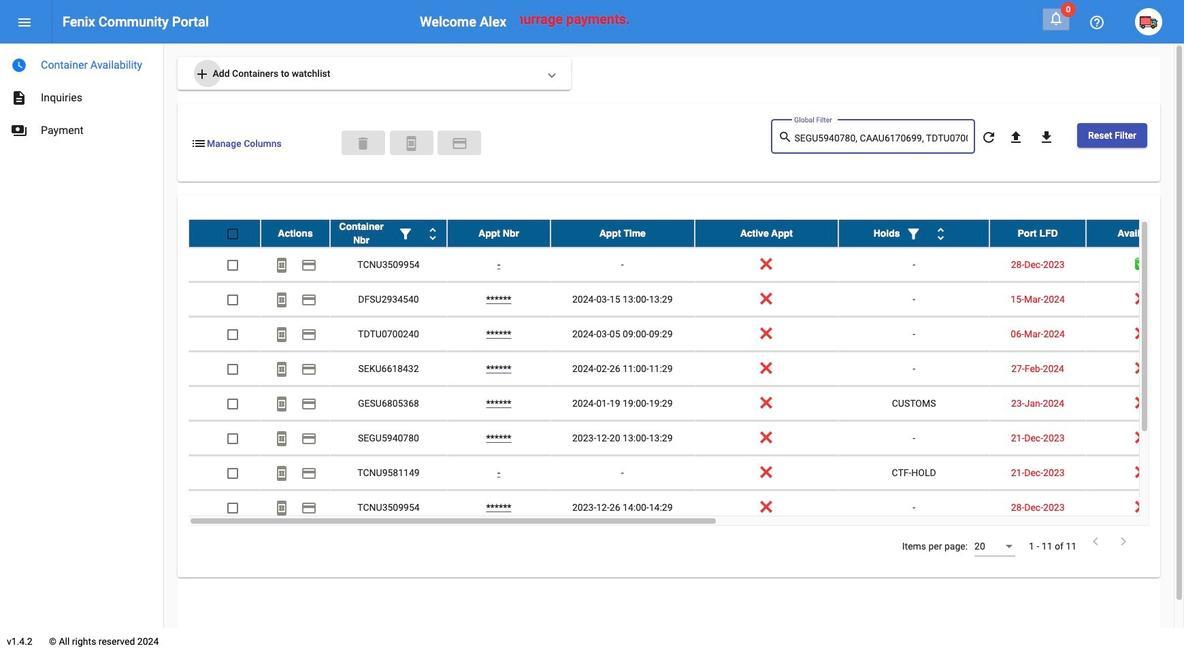 Task type: vqa. For each thing, say whether or not it's contained in the screenshot.
8th column header from right
yes



Task type: describe. For each thing, give the bounding box(es) containing it.
8 row from the top
[[189, 456, 1184, 491]]

4 row from the top
[[189, 317, 1184, 352]]

2 row from the top
[[189, 248, 1184, 283]]

7 row from the top
[[189, 421, 1184, 456]]

6 column header from the left
[[839, 220, 990, 247]]

1 column header from the left
[[261, 220, 330, 247]]

6 row from the top
[[189, 387, 1184, 421]]



Task type: locate. For each thing, give the bounding box(es) containing it.
delete image
[[355, 135, 371, 152]]

Global Watchlist Filter field
[[795, 133, 968, 144]]

grid
[[189, 220, 1184, 526]]

3 column header from the left
[[447, 220, 551, 247]]

row
[[189, 220, 1184, 248], [189, 248, 1184, 283], [189, 283, 1184, 317], [189, 317, 1184, 352], [189, 352, 1184, 387], [189, 387, 1184, 421], [189, 421, 1184, 456], [189, 456, 1184, 491], [189, 491, 1184, 525]]

9 row from the top
[[189, 491, 1184, 525]]

5 row from the top
[[189, 352, 1184, 387]]

3 row from the top
[[189, 283, 1184, 317]]

4 column header from the left
[[551, 220, 695, 247]]

2 column header from the left
[[330, 220, 447, 247]]

no color image
[[1048, 10, 1065, 27], [16, 14, 33, 31], [1089, 14, 1105, 31], [194, 66, 210, 83], [11, 90, 27, 106], [11, 123, 27, 139], [778, 129, 795, 145], [981, 130, 997, 146], [191, 135, 207, 152], [425, 226, 441, 243], [906, 226, 922, 243], [933, 226, 949, 243], [274, 258, 290, 274], [301, 258, 317, 274], [274, 292, 290, 309], [301, 327, 317, 343], [274, 362, 290, 378], [274, 396, 290, 413], [301, 501, 317, 517], [1088, 534, 1104, 550], [1116, 534, 1132, 550]]

no color image
[[11, 57, 27, 74], [1008, 130, 1024, 146], [1039, 130, 1055, 146], [403, 135, 420, 152], [452, 135, 468, 152], [397, 226, 414, 243], [301, 292, 317, 309], [274, 327, 290, 343], [301, 362, 317, 378], [301, 396, 317, 413], [274, 431, 290, 447], [301, 431, 317, 447], [274, 466, 290, 482], [301, 466, 317, 482], [274, 501, 290, 517]]

5 column header from the left
[[695, 220, 839, 247]]

1 row from the top
[[189, 220, 1184, 248]]

column header
[[261, 220, 330, 247], [330, 220, 447, 247], [447, 220, 551, 247], [551, 220, 695, 247], [695, 220, 839, 247], [839, 220, 990, 247], [990, 220, 1086, 247], [1086, 220, 1184, 247]]

7 column header from the left
[[990, 220, 1086, 247]]

no color image inside "column header"
[[397, 226, 414, 243]]

8 column header from the left
[[1086, 220, 1184, 247]]

navigation
[[0, 44, 163, 147]]



